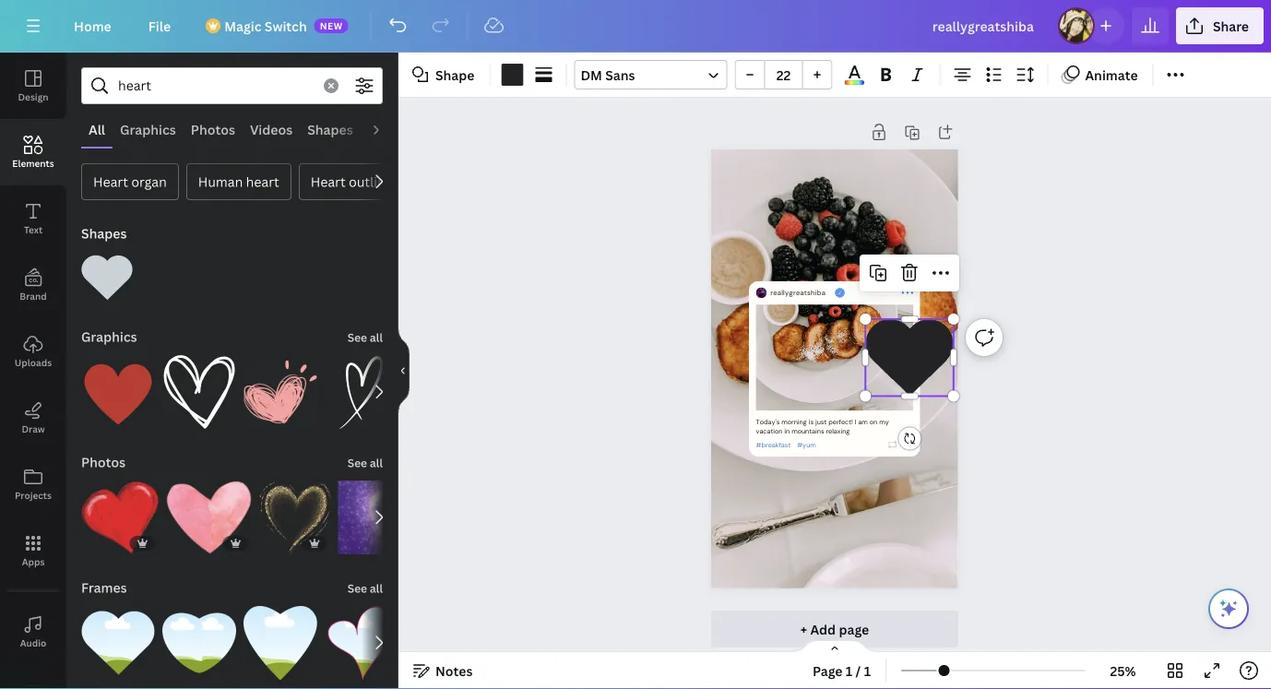 Task type: vqa. For each thing, say whether or not it's contained in the screenshot.
the middle "publish"
no



Task type: describe. For each thing, give the bounding box(es) containing it.
new
[[320, 19, 343, 32]]

see all button for frames
[[346, 569, 385, 606]]

home link
[[59, 7, 126, 44]]

bubble image
[[906, 442, 914, 448]]

brand
[[20, 290, 47, 302]]

design
[[18, 90, 48, 103]]

shapes button
[[300, 112, 361, 147]]

brand button
[[0, 252, 66, 318]]

dm sans button
[[574, 60, 728, 90]]

elements button
[[0, 119, 66, 186]]

25% button
[[1094, 656, 1154, 686]]

vacation
[[757, 427, 783, 436]]

#232326 image
[[502, 64, 524, 86]]

file
[[148, 17, 171, 35]]

show pages image
[[791, 640, 880, 654]]

apps
[[22, 556, 45, 568]]

1 vertical spatial photos button
[[79, 444, 127, 481]]

red heart cutout image
[[81, 481, 159, 555]]

main menu bar
[[0, 0, 1272, 53]]

heart outline button
[[299, 163, 405, 200]]

0 vertical spatial audio
[[368, 120, 405, 138]]

see for graphics
[[348, 330, 367, 345]]

videos button
[[243, 112, 300, 147]]

shape button
[[406, 60, 482, 90]]

/
[[856, 662, 861, 680]]

my
[[880, 417, 890, 426]]

see all for frames
[[348, 581, 383, 596]]

frames button
[[79, 569, 129, 606]]

Search elements search field
[[118, 68, 313, 103]]

switch
[[265, 17, 307, 35]]

heart for heart organ
[[93, 173, 128, 191]]

file button
[[134, 7, 186, 44]]

notes
[[436, 662, 473, 680]]

human
[[198, 173, 243, 191]]

text button
[[0, 186, 66, 252]]

all for photos
[[370, 455, 383, 471]]

1 heart frame image from the left
[[81, 606, 155, 680]]

+ add page
[[801, 621, 870, 638]]

0 vertical spatial audio button
[[361, 112, 412, 147]]

just
[[816, 417, 827, 426]]

dm sans
[[581, 66, 635, 84]]

frames
[[81, 579, 127, 597]]

text
[[24, 223, 43, 236]]

25%
[[1111, 662, 1137, 680]]

0 vertical spatial graphics
[[120, 120, 176, 138]]

heart
[[246, 173, 279, 191]]

uploads button
[[0, 318, 66, 385]]

animate button
[[1056, 60, 1146, 90]]

shapes inside button
[[308, 120, 353, 138]]

outline
[[349, 173, 393, 191]]

i
[[856, 417, 857, 426]]

videos
[[250, 120, 293, 138]]

projects button
[[0, 451, 66, 518]]

#232326 image
[[502, 64, 524, 86]]

1 1 from the left
[[846, 662, 853, 680]]

all button
[[81, 112, 113, 147]]

organ
[[131, 173, 167, 191]]

magic switch
[[224, 17, 307, 35]]

on
[[870, 417, 878, 426]]



Task type: locate. For each thing, give the bounding box(es) containing it.
all for graphics
[[370, 330, 383, 345]]

0 vertical spatial see all button
[[346, 318, 385, 355]]

graphics up red heart shape 'image'
[[81, 328, 137, 346]]

0 vertical spatial photos
[[191, 120, 235, 138]]

heart left outline
[[311, 173, 346, 191]]

0 vertical spatial see all
[[348, 330, 383, 345]]

see for frames
[[348, 581, 367, 596]]

is
[[809, 417, 814, 426]]

1 all from the top
[[370, 330, 383, 345]]

photos button down red heart shape 'image'
[[79, 444, 127, 481]]

1 see all button from the top
[[346, 318, 385, 355]]

heart frame image down frames
[[81, 606, 155, 680]]

puzzle heart photo holder image
[[162, 606, 236, 680]]

+
[[801, 621, 808, 638]]

dm
[[581, 66, 603, 84]]

apps button
[[0, 518, 66, 584]]

see all button for photos
[[346, 444, 385, 481]]

1 see from the top
[[348, 330, 367, 345]]

1 right /
[[864, 662, 871, 680]]

graphics button right all
[[113, 112, 183, 147]]

photos
[[191, 120, 235, 138], [81, 454, 126, 471]]

am
[[859, 417, 869, 426]]

1 vertical spatial shapes
[[81, 225, 127, 242]]

see
[[348, 330, 367, 345], [348, 455, 367, 471], [348, 581, 367, 596]]

all
[[370, 330, 383, 345], [370, 455, 383, 471], [370, 581, 383, 596]]

1 horizontal spatial heart frame image
[[325, 606, 399, 680]]

today's
[[757, 417, 780, 426]]

1 horizontal spatial photos button
[[183, 112, 243, 147]]

0 horizontal spatial heart
[[93, 173, 128, 191]]

pink watercolor heart image
[[166, 481, 252, 555]]

1 horizontal spatial 1
[[864, 662, 871, 680]]

heart
[[93, 173, 128, 191], [311, 173, 346, 191]]

refresh outline image
[[889, 441, 897, 449]]

2 vertical spatial see all
[[348, 581, 383, 596]]

1 vertical spatial all
[[370, 455, 383, 471]]

all down beautiful glowing love heart shape abstract light particles sparkle - abstract background texture image
[[370, 581, 383, 596]]

1 see all from the top
[[348, 330, 383, 345]]

add
[[811, 621, 836, 638]]

shapes
[[308, 120, 353, 138], [81, 225, 127, 242]]

color range image
[[845, 80, 865, 85]]

shapes up heart outline button at left top
[[308, 120, 353, 138]]

3 see all from the top
[[348, 581, 383, 596]]

1 vertical spatial see all
[[348, 455, 383, 471]]

draw
[[22, 423, 45, 435]]

graphics button down heart image
[[79, 318, 139, 355]]

1 left /
[[846, 662, 853, 680]]

perfect!
[[829, 417, 854, 426]]

0 vertical spatial photos button
[[183, 112, 243, 147]]

2 1 from the left
[[864, 662, 871, 680]]

2 see from the top
[[348, 455, 367, 471]]

page
[[839, 621, 870, 638]]

#yum
[[798, 441, 817, 449]]

uploads
[[15, 356, 52, 369]]

animate
[[1086, 66, 1138, 84]]

see all button down beautiful glowing love heart shape abstract light particles sparkle - abstract background texture image
[[346, 569, 385, 606]]

all for frames
[[370, 581, 383, 596]]

beautiful glowing love heart shape abstract light particles sparkle - abstract background texture image
[[338, 481, 470, 555]]

home
[[74, 17, 111, 35]]

1 vertical spatial graphics button
[[79, 318, 139, 355]]

1 vertical spatial see all button
[[346, 444, 385, 481]]

videos image
[[0, 665, 66, 689]]

1 heart from the left
[[93, 173, 128, 191]]

audio up videos image
[[20, 637, 46, 649]]

1 vertical spatial audio
[[20, 637, 46, 649]]

reallygreatshiba
[[771, 288, 826, 297]]

3 all from the top
[[370, 581, 383, 596]]

side panel tab list
[[0, 53, 66, 689]]

graphics
[[120, 120, 176, 138], [81, 328, 137, 346]]

2 all from the top
[[370, 455, 383, 471]]

0 horizontal spatial shapes
[[81, 225, 127, 242]]

2 see all from the top
[[348, 455, 383, 471]]

0 vertical spatial all
[[370, 330, 383, 345]]

1 horizontal spatial photos
[[191, 120, 235, 138]]

0 horizontal spatial audio
[[20, 637, 46, 649]]

gold heart image
[[259, 481, 331, 555]]

0 horizontal spatial heart frame image
[[81, 606, 155, 680]]

3 see all button from the top
[[346, 569, 385, 606]]

1 vertical spatial audio button
[[0, 599, 66, 665]]

see down beautiful glowing love heart shape abstract light particles sparkle - abstract background texture image
[[348, 581, 367, 596]]

basic heart frame image
[[244, 606, 317, 680]]

0 vertical spatial shapes
[[308, 120, 353, 138]]

0 horizontal spatial 1
[[846, 662, 853, 680]]

heart organ button
[[81, 163, 179, 200]]

graphics button
[[113, 112, 183, 147], [79, 318, 139, 355]]

projects
[[15, 489, 52, 502]]

2 vertical spatial see
[[348, 581, 367, 596]]

share
[[1214, 17, 1250, 35]]

2 heart from the left
[[311, 173, 346, 191]]

0 horizontal spatial photos
[[81, 454, 126, 471]]

heart organ
[[93, 173, 167, 191]]

0 vertical spatial see
[[348, 330, 367, 345]]

2 vertical spatial see all button
[[346, 569, 385, 606]]

audio
[[368, 120, 405, 138], [20, 637, 46, 649]]

0 horizontal spatial photos button
[[79, 444, 127, 481]]

1
[[846, 662, 853, 680], [864, 662, 871, 680]]

heart for heart outline
[[311, 173, 346, 191]]

heart image
[[81, 252, 133, 304]]

0 horizontal spatial audio button
[[0, 599, 66, 665]]

1 horizontal spatial shapes
[[308, 120, 353, 138]]

see all down beautiful glowing love heart shape abstract light particles sparkle - abstract background texture image
[[348, 581, 383, 596]]

Design title text field
[[918, 7, 1051, 44]]

3 see from the top
[[348, 581, 367, 596]]

1 vertical spatial graphics
[[81, 328, 137, 346]]

see all button right gold heart image
[[346, 444, 385, 481]]

shapes up heart image
[[81, 225, 127, 242]]

all left hide image
[[370, 330, 383, 345]]

2 see all button from the top
[[346, 444, 385, 481]]

audio inside side panel tab list
[[20, 637, 46, 649]]

see for photos
[[348, 455, 367, 471]]

elements
[[12, 157, 54, 169]]

see all for graphics
[[348, 330, 383, 345]]

shape
[[436, 66, 475, 84]]

see all button for graphics
[[346, 318, 385, 355]]

canva assistant image
[[1218, 598, 1240, 620]]

photos button down search elements search box
[[183, 112, 243, 147]]

heart frame image right basic heart frame image
[[325, 606, 399, 680]]

heart outline
[[311, 173, 393, 191]]

hide image
[[398, 327, 410, 415]]

see all button left hide image
[[346, 318, 385, 355]]

sans
[[606, 66, 635, 84]]

1 vertical spatial photos
[[81, 454, 126, 471]]

notes button
[[406, 656, 480, 686]]

graphics right all button
[[120, 120, 176, 138]]

0 vertical spatial graphics button
[[113, 112, 183, 147]]

1 horizontal spatial heart
[[311, 173, 346, 191]]

audio button down apps
[[0, 599, 66, 665]]

hand drawn heart image
[[244, 355, 317, 429]]

share button
[[1177, 7, 1264, 44]]

design button
[[0, 53, 66, 119]]

magic
[[224, 17, 262, 35]]

see all for photos
[[348, 455, 383, 471]]

2 heart frame image from the left
[[325, 606, 399, 680]]

in
[[785, 427, 790, 436]]

audio button
[[361, 112, 412, 147], [0, 599, 66, 665]]

all up beautiful glowing love heart shape abstract light particles sparkle - abstract background texture image
[[370, 455, 383, 471]]

1 vertical spatial see
[[348, 455, 367, 471]]

see all
[[348, 330, 383, 345], [348, 455, 383, 471], [348, 581, 383, 596]]

mountains
[[792, 427, 825, 436]]

heart frame image
[[81, 606, 155, 680], [325, 606, 399, 680]]

photos button
[[183, 112, 243, 147], [79, 444, 127, 481]]

#breakfast
[[757, 441, 791, 449]]

audio button up outline
[[361, 112, 412, 147]]

human heart button
[[186, 163, 291, 200]]

see all button
[[346, 318, 385, 355], [346, 444, 385, 481], [346, 569, 385, 606]]

group
[[735, 60, 833, 90], [81, 241, 133, 304], [81, 344, 155, 429], [162, 344, 236, 429], [244, 344, 317, 429], [81, 470, 159, 555], [166, 470, 252, 555], [259, 470, 331, 555], [338, 481, 470, 555], [81, 595, 155, 680], [162, 595, 236, 680], [244, 595, 317, 680], [325, 606, 399, 680]]

1 horizontal spatial audio
[[368, 120, 405, 138]]

human heart
[[198, 173, 279, 191]]

2 vertical spatial all
[[370, 581, 383, 596]]

audio up outline
[[368, 120, 405, 138]]

all
[[89, 120, 105, 138]]

page 1 / 1
[[813, 662, 871, 680]]

page
[[813, 662, 843, 680]]

morning
[[782, 417, 807, 426]]

today's morning is just perfect! i am on my vacation in mountains relaxing #breakfast #yum
[[757, 417, 890, 449]]

– – number field
[[771, 66, 797, 84]]

see up beautiful glowing love heart shape abstract light particles sparkle - abstract background texture image
[[348, 455, 367, 471]]

red heart shape image
[[81, 355, 155, 429]]

see all left hide image
[[348, 330, 383, 345]]

see all up beautiful glowing love heart shape abstract light particles sparkle - abstract background texture image
[[348, 455, 383, 471]]

photos down search elements search box
[[191, 120, 235, 138]]

draw button
[[0, 385, 66, 451]]

photos up red heart cutout image
[[81, 454, 126, 471]]

1 horizontal spatial audio button
[[361, 112, 412, 147]]

heart left organ
[[93, 173, 128, 191]]

+ add page button
[[712, 611, 959, 648]]

see left hide image
[[348, 330, 367, 345]]

relaxing
[[827, 427, 850, 436]]



